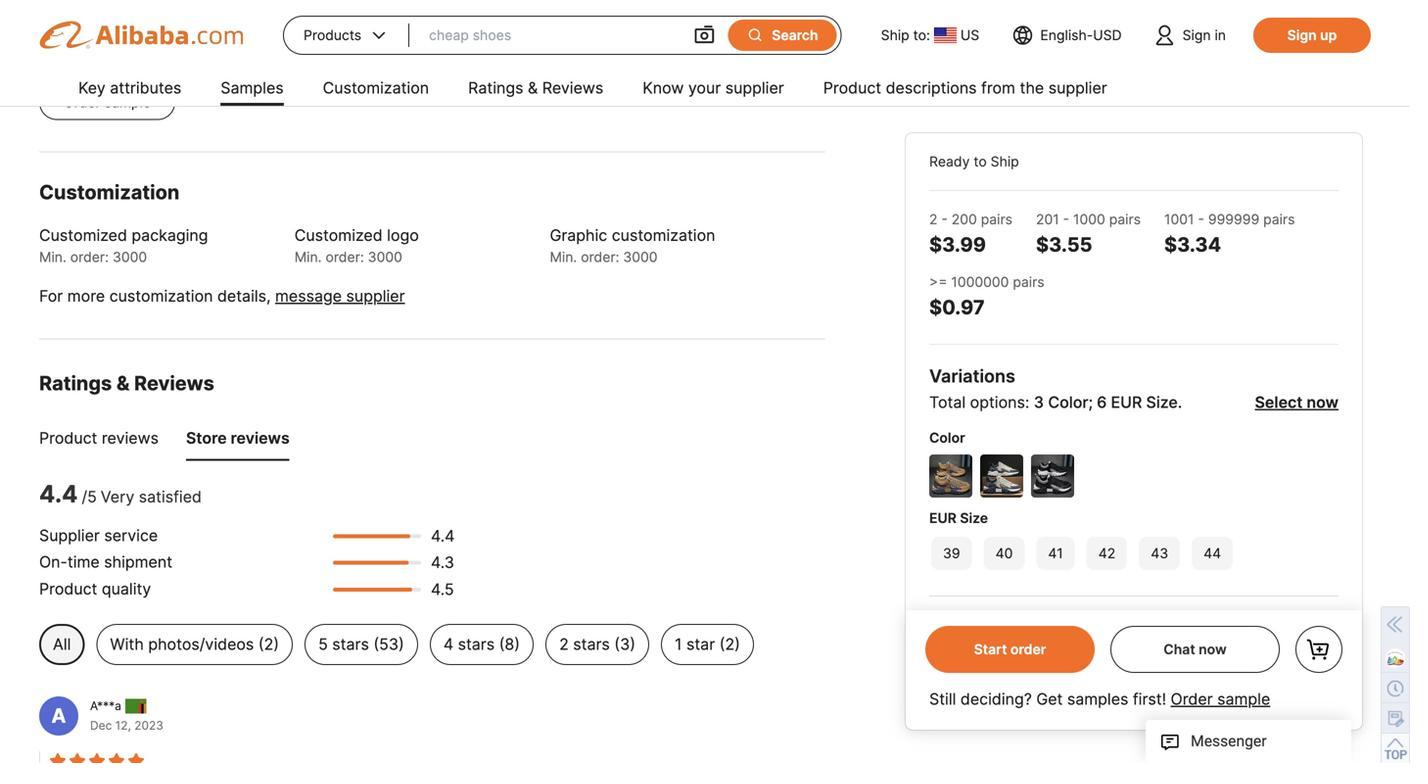 Task type: describe. For each thing, give the bounding box(es) containing it.
(3)
[[614, 635, 636, 654]]

1 horizontal spatial /
[[189, 40, 195, 59]]

tab list containing product reviews
[[39, 416, 825, 461]]

41 link
[[1035, 535, 1077, 572]]

$3.34
[[1165, 233, 1222, 257]]


[[747, 26, 764, 44]]

1 horizontal spatial ratings & reviews
[[468, 78, 604, 97]]

details,
[[217, 286, 271, 306]]

sign for sign in
[[1183, 27, 1211, 44]]


[[693, 24, 716, 47]]

0 horizontal spatial ratings & reviews
[[39, 371, 214, 395]]

packaging
[[132, 226, 208, 245]]

 search
[[747, 26, 818, 44]]

sample inside 'button'
[[104, 94, 151, 111]]

start
[[974, 641, 1007, 658]]

5 stars (53)
[[318, 635, 404, 654]]

options:
[[970, 393, 1030, 412]]

graphic
[[550, 226, 608, 245]]

0 horizontal spatial supplier
[[346, 286, 405, 306]]

membership
[[930, 618, 1038, 640]]

1001 - 999999 pairs $3.34
[[1165, 211, 1295, 257]]

pair for sample price: $3.99 / pair
[[195, 40, 225, 59]]

product descriptions from the supplier
[[823, 78, 1108, 97]]

12,
[[115, 718, 131, 732]]

0 horizontal spatial &
[[116, 371, 130, 395]]

up
[[1320, 27, 1337, 44]]

2 for 2 - 200 pairs $3.99
[[930, 211, 938, 228]]

samples
[[1067, 690, 1129, 709]]

product descriptions from the supplier link
[[823, 71, 1108, 110]]

201
[[1036, 211, 1060, 228]]

1 horizontal spatial customization
[[323, 78, 429, 97]]

ratings & reviews link
[[468, 71, 604, 110]]

product for product reviews
[[39, 428, 97, 448]]

1 horizontal spatial 5
[[318, 635, 328, 654]]

2 horizontal spatial supplier
[[1049, 78, 1108, 97]]

still
[[930, 690, 956, 709]]

a***a
[[90, 699, 121, 713]]

cheap shoes text field
[[429, 18, 673, 53]]

order for customized logo
[[326, 249, 360, 265]]

1 horizontal spatial ship
[[991, 153, 1019, 170]]

(2) for 1 star (2)
[[720, 635, 740, 654]]

supplier service
[[39, 526, 158, 545]]

attributes
[[110, 78, 181, 97]]

39 link
[[930, 535, 974, 572]]

key attributes
[[78, 78, 181, 97]]

english-usd
[[1041, 27, 1122, 44]]

;
[[1089, 393, 1093, 412]]

select now
[[1255, 393, 1339, 412]]

deciding?
[[961, 690, 1032, 709]]

pairs for $3.34
[[1264, 211, 1295, 228]]

sample price: $3.99 / pair
[[39, 40, 225, 59]]

very
[[101, 487, 134, 506]]

1 horizontal spatial ratings
[[468, 78, 524, 97]]

order inside 'button'
[[64, 94, 101, 111]]

2 for 2 stars (3)
[[559, 635, 569, 654]]

dec
[[90, 718, 112, 732]]

2023
[[134, 718, 163, 732]]

1 star (2)
[[675, 635, 740, 654]]

now for select now
[[1307, 393, 1339, 412]]

select now link
[[1255, 393, 1339, 412]]

customized for customized logo
[[295, 226, 383, 245]]

to
[[974, 153, 987, 170]]

: for customization
[[616, 249, 619, 265]]

0 vertical spatial ship
[[881, 27, 910, 44]]

2 stars (3)
[[559, 635, 636, 654]]

shipment
[[104, 553, 172, 572]]

store
[[186, 428, 227, 448]]

44 link
[[1190, 535, 1235, 572]]

44
[[1204, 545, 1221, 562]]

all
[[53, 635, 71, 654]]

42
[[1099, 545, 1116, 562]]

(53)
[[373, 635, 404, 654]]

your
[[688, 78, 721, 97]]

product quality
[[39, 579, 151, 598]]

200
[[952, 211, 977, 228]]

variations
[[930, 365, 1016, 387]]

ready to ship
[[930, 153, 1019, 170]]

>= 1000000 pairs $0.97
[[930, 274, 1045, 319]]

time
[[67, 553, 100, 572]]

message
[[275, 286, 342, 306]]

>=
[[930, 274, 948, 290]]

stars for 4
[[458, 635, 495, 654]]

total options: 3 color ; 6 eur size .
[[930, 393, 1183, 412]]

ready
[[930, 153, 970, 170]]

message supplier link
[[275, 286, 405, 306]]

product for product descriptions from the supplier
[[823, 78, 882, 97]]

1 horizontal spatial color
[[1048, 393, 1089, 412]]

on-
[[39, 553, 67, 572]]

know
[[643, 78, 684, 97]]

know your supplier link
[[643, 71, 784, 110]]

43 link
[[1137, 535, 1182, 572]]

5 inside 4.4 / 5 very satisfied
[[87, 487, 97, 506]]

pairs for $3.99
[[981, 211, 1013, 228]]

star
[[687, 635, 715, 654]]

now for chat now
[[1199, 641, 1227, 658]]

samples link
[[221, 71, 284, 110]]

quantity:
[[159, 8, 224, 27]]

2 - 200 pairs $3.99
[[930, 211, 1013, 257]]

min. for customized packaging
[[39, 249, 66, 265]]

1000000
[[951, 274, 1009, 290]]

4
[[444, 635, 454, 654]]

4.3
[[431, 553, 454, 572]]

201 - 1000 pairs $3.55
[[1036, 211, 1141, 257]]

6
[[1097, 393, 1107, 412]]

in
[[1215, 27, 1226, 44]]

3
[[1034, 393, 1044, 412]]

1 horizontal spatial size
[[1146, 393, 1178, 412]]

first!
[[1133, 690, 1167, 709]]

sign in
[[1183, 27, 1226, 44]]

us
[[961, 27, 980, 44]]

0 horizontal spatial 1
[[228, 8, 235, 27]]

: for packaging
[[105, 249, 109, 265]]

order inside button
[[1011, 641, 1046, 658]]

$3.55
[[1036, 233, 1093, 257]]

3000 for packaging
[[113, 249, 147, 265]]

customized packaging min. order : 3000
[[39, 226, 208, 265]]

4.5 progress bar
[[333, 578, 480, 600]]

price:
[[98, 40, 140, 59]]

4.4 progress bar
[[333, 524, 480, 547]]

for more customization details, message supplier
[[39, 286, 405, 306]]



Task type: vqa. For each thing, say whether or not it's contained in the screenshot.
'>= 1000000 pairs $0.97'
yes



Task type: locate. For each thing, give the bounding box(es) containing it.
min. inside graphic customization min. order : 3000
[[550, 249, 577, 265]]

membership benefits
[[930, 618, 1114, 640]]

reviews down cheap shoes text field
[[542, 78, 604, 97]]

2 (2) from the left
[[720, 635, 740, 654]]

product up 4.4 / 5 very satisfied
[[39, 428, 97, 448]]

1 vertical spatial color
[[930, 430, 965, 446]]

color
[[1048, 393, 1089, 412], [930, 430, 965, 446]]

- for $3.34
[[1198, 211, 1205, 228]]

0 vertical spatial reviews
[[542, 78, 604, 97]]

0 vertical spatial 2
[[930, 211, 938, 228]]

: for logo
[[360, 249, 364, 265]]

2 customized from the left
[[295, 226, 383, 245]]

- left the 200
[[942, 211, 948, 228]]

usd
[[1093, 27, 1122, 44]]

0 horizontal spatial (2)
[[258, 635, 279, 654]]

stars left (53)
[[332, 635, 369, 654]]

customization up customized packaging min. order : 3000
[[39, 180, 180, 204]]

to:
[[914, 27, 930, 44]]

chat now
[[1164, 641, 1227, 658]]

sign left up
[[1288, 27, 1317, 44]]

3000 for logo
[[368, 249, 402, 265]]

5 left (53)
[[318, 635, 328, 654]]

order down "graphic"
[[581, 249, 616, 265]]

2 inside the "2 - 200 pairs $3.99"
[[930, 211, 938, 228]]

0 horizontal spatial 4.4
[[39, 479, 78, 508]]

(8)
[[499, 635, 520, 654]]

stars left (3)
[[573, 635, 610, 654]]

1 horizontal spatial sign
[[1288, 27, 1317, 44]]

1 vertical spatial ship
[[991, 153, 1019, 170]]

0 horizontal spatial ship
[[881, 27, 910, 44]]

1 horizontal spatial :
[[360, 249, 364, 265]]

/ down quantity:
[[189, 40, 195, 59]]

min. for graphic customization
[[550, 249, 577, 265]]

1 sign from the left
[[1183, 27, 1211, 44]]

now
[[1307, 393, 1339, 412], [1199, 641, 1227, 658]]

0 vertical spatial color
[[1048, 393, 1089, 412]]

customized up more
[[39, 226, 127, 245]]

1 horizontal spatial customization
[[612, 226, 716, 245]]

0 horizontal spatial :
[[105, 249, 109, 265]]

reviews for product reviews
[[102, 428, 159, 448]]

: inside graphic customization min. order : 3000
[[616, 249, 619, 265]]

ship left 'to:'
[[881, 27, 910, 44]]

order
[[115, 8, 154, 27], [70, 249, 105, 265], [326, 249, 360, 265], [581, 249, 616, 265], [1011, 641, 1046, 658]]

ratings up product reviews
[[39, 371, 112, 395]]

0 horizontal spatial 5
[[87, 487, 97, 506]]

0 horizontal spatial eur
[[930, 510, 957, 526]]

0 horizontal spatial customization
[[109, 286, 213, 306]]

0 vertical spatial sample
[[104, 94, 151, 111]]

1 horizontal spatial 2
[[930, 211, 938, 228]]

0 vertical spatial customization
[[323, 78, 429, 97]]

: inside customized packaging min. order : 3000
[[105, 249, 109, 265]]

order inside graphic customization min. order : 3000
[[581, 249, 616, 265]]

stars for 5
[[332, 635, 369, 654]]

/ inside 4.4 / 5 very satisfied
[[82, 487, 87, 506]]

2 horizontal spatial -
[[1198, 211, 1205, 228]]

0 horizontal spatial reviews
[[102, 428, 159, 448]]

1 vertical spatial 4.4
[[431, 527, 455, 546]]

color down total
[[930, 430, 965, 446]]

product down on- at the left bottom of page
[[39, 579, 97, 598]]

2 reviews from the left
[[231, 428, 290, 448]]

eur size
[[930, 510, 988, 526]]

reviews for store reviews
[[231, 428, 290, 448]]

1 vertical spatial customization
[[39, 180, 180, 204]]

order for graphic customization
[[581, 249, 616, 265]]

customization down 
[[323, 78, 429, 97]]

0 horizontal spatial customization
[[39, 180, 180, 204]]

0 vertical spatial customization
[[612, 226, 716, 245]]

purchase
[[930, 683, 1009, 704]]

1 vertical spatial /
[[82, 487, 87, 506]]

4.4 inside progress bar
[[431, 527, 455, 546]]

5 left very
[[87, 487, 97, 506]]

$3.99
[[144, 40, 189, 59], [930, 233, 986, 257]]

store reviews
[[186, 428, 290, 448]]

products
[[304, 27, 362, 44]]

2 horizontal spatial stars
[[573, 635, 610, 654]]

order for customized packaging
[[70, 249, 105, 265]]

total
[[930, 393, 966, 412]]

&
[[528, 78, 538, 97], [116, 371, 130, 395]]

3 min. from the left
[[550, 249, 577, 265]]

benefits
[[1042, 618, 1114, 640]]

order down membership benefits
[[1011, 641, 1046, 658]]

start order
[[974, 641, 1046, 658]]

1 min. from the left
[[39, 249, 66, 265]]

3 3000 from the left
[[623, 249, 658, 265]]

(2) for with photos/videos (2)
[[258, 635, 279, 654]]

1 vertical spatial 2
[[559, 635, 569, 654]]

1 horizontal spatial reviews
[[542, 78, 604, 97]]

4.4 up supplier
[[39, 479, 78, 508]]

:
[[105, 249, 109, 265], [360, 249, 364, 265], [616, 249, 619, 265]]

0 vertical spatial ratings & reviews
[[468, 78, 604, 97]]

- right 201
[[1063, 211, 1070, 228]]

0 horizontal spatial 3000
[[113, 249, 147, 265]]

descriptions
[[886, 78, 977, 97]]

pairs right the 200
[[981, 211, 1013, 228]]

3 - from the left
[[1198, 211, 1205, 228]]

0 horizontal spatial reviews
[[134, 371, 214, 395]]

customization down the packaging
[[109, 286, 213, 306]]

: inside customized logo min. order : 3000
[[360, 249, 364, 265]]

$3.99 down the 200
[[930, 233, 986, 257]]

ship right to
[[991, 153, 1019, 170]]

1 vertical spatial order
[[1171, 690, 1213, 709]]

0 horizontal spatial customized
[[39, 226, 127, 245]]

now right chat
[[1199, 641, 1227, 658]]

2 - from the left
[[1063, 211, 1070, 228]]

1 vertical spatial ratings & reviews
[[39, 371, 214, 395]]

0 horizontal spatial color
[[930, 430, 965, 446]]

order
[[64, 94, 101, 111], [1171, 690, 1213, 709]]

dec 12, 2023
[[90, 718, 163, 732]]

0 vertical spatial $3.99
[[144, 40, 189, 59]]

(2) right star
[[720, 635, 740, 654]]

min. inside customized logo min. order : 3000
[[295, 249, 322, 265]]

customized up message supplier link
[[295, 226, 383, 245]]

0 horizontal spatial pair
[[195, 40, 225, 59]]

4.4 for 4.4
[[431, 527, 455, 546]]

customized for customized packaging
[[39, 226, 127, 245]]

0 horizontal spatial sample
[[104, 94, 151, 111]]

supplier right the
[[1049, 78, 1108, 97]]

ratings down cheap shoes text field
[[468, 78, 524, 97]]

supplier
[[39, 526, 100, 545]]

on-time shipment
[[39, 553, 172, 572]]

pairs right 1000
[[1109, 211, 1141, 228]]

4 stars (8)
[[444, 635, 520, 654]]

0 vertical spatial now
[[1307, 393, 1339, 412]]

4.4 for 4.4 / 5 very satisfied
[[39, 479, 78, 508]]

2 horizontal spatial :
[[616, 249, 619, 265]]

the
[[1020, 78, 1044, 97]]

eur right 6
[[1111, 393, 1142, 412]]

customized logo min. order : 3000
[[295, 226, 419, 265]]

favorites filling image
[[70, 751, 85, 763], [70, 751, 85, 763], [109, 751, 124, 763], [128, 751, 144, 763], [128, 751, 144, 763]]

product for product quality
[[39, 579, 97, 598]]

40 link
[[982, 535, 1027, 572]]

min. down "graphic"
[[550, 249, 577, 265]]

3000
[[113, 249, 147, 265], [368, 249, 402, 265], [623, 249, 658, 265]]


[[369, 25, 389, 45]]

pairs right 999999
[[1264, 211, 1295, 228]]

sign for sign up
[[1288, 27, 1317, 44]]

1 horizontal spatial customized
[[295, 226, 383, 245]]

1 horizontal spatial 4.4
[[431, 527, 455, 546]]

pairs inside the 201 - 1000 pairs $3.55
[[1109, 211, 1141, 228]]

customization right "graphic"
[[612, 226, 716, 245]]

2 horizontal spatial 3000
[[623, 249, 658, 265]]

product down ship to: at right
[[823, 78, 882, 97]]

tab list
[[39, 416, 825, 461]]

customization inside graphic customization min. order : 3000
[[612, 226, 716, 245]]

40
[[996, 545, 1013, 562]]

1 stars from the left
[[332, 635, 369, 654]]

customized
[[39, 226, 127, 245], [295, 226, 383, 245]]

from
[[981, 78, 1016, 97]]

1 vertical spatial reviews
[[134, 371, 214, 395]]

1 vertical spatial eur
[[930, 510, 957, 526]]

stars for 2
[[573, 635, 610, 654]]

1 reviews from the left
[[102, 428, 159, 448]]

1 (2) from the left
[[258, 635, 279, 654]]

reviews up store
[[134, 371, 214, 395]]

1001
[[1165, 211, 1194, 228]]

1 vertical spatial $3.99
[[930, 233, 986, 257]]

reviews
[[102, 428, 159, 448], [231, 428, 290, 448]]

2 : from the left
[[360, 249, 364, 265]]

eur
[[1111, 393, 1142, 412], [930, 510, 957, 526]]

1 vertical spatial product
[[39, 428, 97, 448]]

search
[[772, 27, 818, 44]]

0 vertical spatial &
[[528, 78, 538, 97]]

4.4 up 4.3
[[431, 527, 455, 546]]

sample
[[39, 40, 94, 59]]

ship to:
[[881, 27, 930, 44]]

pairs inside 1001 - 999999 pairs $3.34
[[1264, 211, 1295, 228]]

order up message supplier link
[[326, 249, 360, 265]]

favorites filling image
[[50, 751, 66, 763], [50, 751, 66, 763], [89, 751, 105, 763], [89, 751, 105, 763], [109, 751, 124, 763]]

ratings & reviews down cheap shoes text field
[[468, 78, 604, 97]]

0 horizontal spatial -
[[942, 211, 948, 228]]

3000 inside customized packaging min. order : 3000
[[113, 249, 147, 265]]

with photos/videos (2)
[[110, 635, 279, 654]]

graphic customization min. order : 3000
[[550, 226, 716, 265]]

pairs for $3.55
[[1109, 211, 1141, 228]]

min. up message
[[295, 249, 322, 265]]

maximum order quantity: 1 pair
[[39, 8, 268, 27]]

min. inside customized packaging min. order : 3000
[[39, 249, 66, 265]]

3000 inside graphic customization min. order : 3000
[[623, 249, 658, 265]]

4.4 / 5 very satisfied
[[39, 479, 202, 508]]

pair right quantity:
[[240, 8, 268, 27]]

pairs inside >= 1000000 pairs $0.97
[[1013, 274, 1045, 290]]

0 vertical spatial ratings
[[468, 78, 524, 97]]

1 vertical spatial 5
[[318, 635, 328, 654]]

1
[[228, 8, 235, 27], [675, 635, 682, 654]]

1 horizontal spatial (2)
[[720, 635, 740, 654]]

1 - from the left
[[942, 211, 948, 228]]

5
[[87, 487, 97, 506], [318, 635, 328, 654]]

0 horizontal spatial 2
[[559, 635, 569, 654]]

0 horizontal spatial order
[[64, 94, 101, 111]]

$0.97
[[930, 295, 985, 319]]

0 vertical spatial eur
[[1111, 393, 1142, 412]]

& down cheap shoes text field
[[528, 78, 538, 97]]

1 left star
[[675, 635, 682, 654]]

customized inside customized logo min. order : 3000
[[295, 226, 383, 245]]

1 horizontal spatial 1
[[675, 635, 682, 654]]

0 vertical spatial 4.4
[[39, 479, 78, 508]]

supplier right your
[[726, 78, 784, 97]]

sample
[[104, 94, 151, 111], [1218, 690, 1271, 709]]

0 vertical spatial pair
[[240, 8, 268, 27]]

2 sign from the left
[[1288, 27, 1317, 44]]

0 vertical spatial 5
[[87, 487, 97, 506]]

for
[[39, 286, 63, 306]]

0 vertical spatial /
[[189, 40, 195, 59]]

& up product reviews
[[116, 371, 130, 395]]

3 : from the left
[[616, 249, 619, 265]]

1 vertical spatial customization
[[109, 286, 213, 306]]

size right 6
[[1146, 393, 1178, 412]]

4.4
[[39, 479, 78, 508], [431, 527, 455, 546]]

ship
[[881, 27, 910, 44], [991, 153, 1019, 170]]

order inside customized packaging min. order : 3000
[[70, 249, 105, 265]]

now right select
[[1307, 393, 1339, 412]]

pair for maximum order quantity: 1 pair
[[240, 8, 268, 27]]

/
[[189, 40, 195, 59], [82, 487, 87, 506]]

1 horizontal spatial &
[[528, 78, 538, 97]]

reviews up 4.4 / 5 very satisfied
[[102, 428, 159, 448]]

2 right the (8)
[[559, 635, 569, 654]]

0 horizontal spatial min.
[[39, 249, 66, 265]]

1 horizontal spatial sample
[[1218, 690, 1271, 709]]

select
[[1255, 393, 1303, 412]]

pairs right the 1000000 at the right top of the page
[[1013, 274, 1045, 290]]

logo
[[387, 226, 419, 245]]

1 horizontal spatial $3.99
[[930, 233, 986, 257]]

1 right quantity:
[[228, 8, 235, 27]]

$3.99 down the maximum order quantity: 1 pair
[[144, 40, 189, 59]]

0 horizontal spatial /
[[82, 487, 87, 506]]

42 link
[[1085, 535, 1130, 572]]

- right 1001
[[1198, 211, 1205, 228]]

sign left in
[[1183, 27, 1211, 44]]

ratings & reviews up product reviews
[[39, 371, 214, 395]]

reviews
[[542, 78, 604, 97], [134, 371, 214, 395]]

1 vertical spatial now
[[1199, 641, 1227, 658]]

reviews right store
[[231, 428, 290, 448]]

0 horizontal spatial ratings
[[39, 371, 112, 395]]

0 horizontal spatial size
[[960, 510, 988, 526]]

eur up 39 'link'
[[930, 510, 957, 526]]

999999
[[1209, 211, 1260, 228]]

supplier down customized logo min. order : 3000
[[346, 286, 405, 306]]

1 vertical spatial pair
[[195, 40, 225, 59]]

key
[[78, 78, 106, 97]]

order sample
[[64, 94, 151, 111]]

sign
[[1183, 27, 1211, 44], [1288, 27, 1317, 44]]

0 horizontal spatial $3.99
[[144, 40, 189, 59]]

2 horizontal spatial min.
[[550, 249, 577, 265]]

ratings & reviews
[[468, 78, 604, 97], [39, 371, 214, 395]]

min. up for
[[39, 249, 66, 265]]

pair down quantity:
[[195, 40, 225, 59]]

size up 39 'link'
[[960, 510, 988, 526]]

stars right 4
[[458, 635, 495, 654]]

2 vertical spatial product
[[39, 579, 97, 598]]

1 horizontal spatial order
[[1171, 690, 1213, 709]]

43
[[1151, 545, 1169, 562]]

pairs inside the "2 - 200 pairs $3.99"
[[981, 211, 1013, 228]]

1 vertical spatial size
[[960, 510, 988, 526]]

$3.99 inside the "2 - 200 pairs $3.99"
[[930, 233, 986, 257]]

- inside 1001 - 999999 pairs $3.34
[[1198, 211, 1205, 228]]

1 horizontal spatial pair
[[240, 8, 268, 27]]

color right 3
[[1048, 393, 1089, 412]]

1 3000 from the left
[[113, 249, 147, 265]]

order inside customized logo min. order : 3000
[[326, 249, 360, 265]]

1 vertical spatial sample
[[1218, 690, 1271, 709]]

product reviews
[[39, 428, 159, 448]]

0 vertical spatial size
[[1146, 393, 1178, 412]]

ratings
[[468, 78, 524, 97], [39, 371, 112, 395]]

0 horizontal spatial now
[[1199, 641, 1227, 658]]

1 vertical spatial &
[[116, 371, 130, 395]]

.
[[1178, 393, 1183, 412]]

size
[[1146, 393, 1178, 412], [960, 510, 988, 526]]

3000 for customization
[[623, 249, 658, 265]]

min. for customized logo
[[295, 249, 322, 265]]

1 horizontal spatial stars
[[458, 635, 495, 654]]

1000
[[1074, 211, 1106, 228]]

customized inside customized packaging min. order : 3000
[[39, 226, 127, 245]]

min.
[[39, 249, 66, 265], [295, 249, 322, 265], [550, 249, 577, 265]]

0 horizontal spatial sign
[[1183, 27, 1211, 44]]

with
[[110, 635, 144, 654]]

chat
[[1164, 641, 1196, 658]]

1 : from the left
[[105, 249, 109, 265]]

more
[[67, 286, 105, 306]]

(2) right photos/videos
[[258, 635, 279, 654]]

4.3 progress bar
[[333, 551, 480, 574]]

1 horizontal spatial 3000
[[368, 249, 402, 265]]

2 left the 200
[[930, 211, 938, 228]]

1 horizontal spatial supplier
[[726, 78, 784, 97]]

order up more
[[70, 249, 105, 265]]

order up the sample price: $3.99 / pair
[[115, 8, 154, 27]]

1 horizontal spatial now
[[1307, 393, 1339, 412]]

2 stars from the left
[[458, 635, 495, 654]]

- for $3.99
[[942, 211, 948, 228]]

1 vertical spatial ratings
[[39, 371, 112, 395]]

1 vertical spatial 1
[[675, 635, 682, 654]]

2 min. from the left
[[295, 249, 322, 265]]

order sample button
[[39, 85, 175, 120]]

3 stars from the left
[[573, 635, 610, 654]]

- inside the 201 - 1000 pairs $3.55
[[1063, 211, 1070, 228]]

- for $3.55
[[1063, 211, 1070, 228]]

samples
[[221, 78, 284, 97]]

/ left very
[[82, 487, 87, 506]]

0 horizontal spatial stars
[[332, 635, 369, 654]]

supplier
[[726, 78, 784, 97], [1049, 78, 1108, 97], [346, 286, 405, 306]]

- inside the "2 - 200 pairs $3.99"
[[942, 211, 948, 228]]

0 vertical spatial order
[[64, 94, 101, 111]]

3000 inside customized logo min. order : 3000
[[368, 249, 402, 265]]

2 3000 from the left
[[368, 249, 402, 265]]

1 customized from the left
[[39, 226, 127, 245]]

1 horizontal spatial -
[[1063, 211, 1070, 228]]



